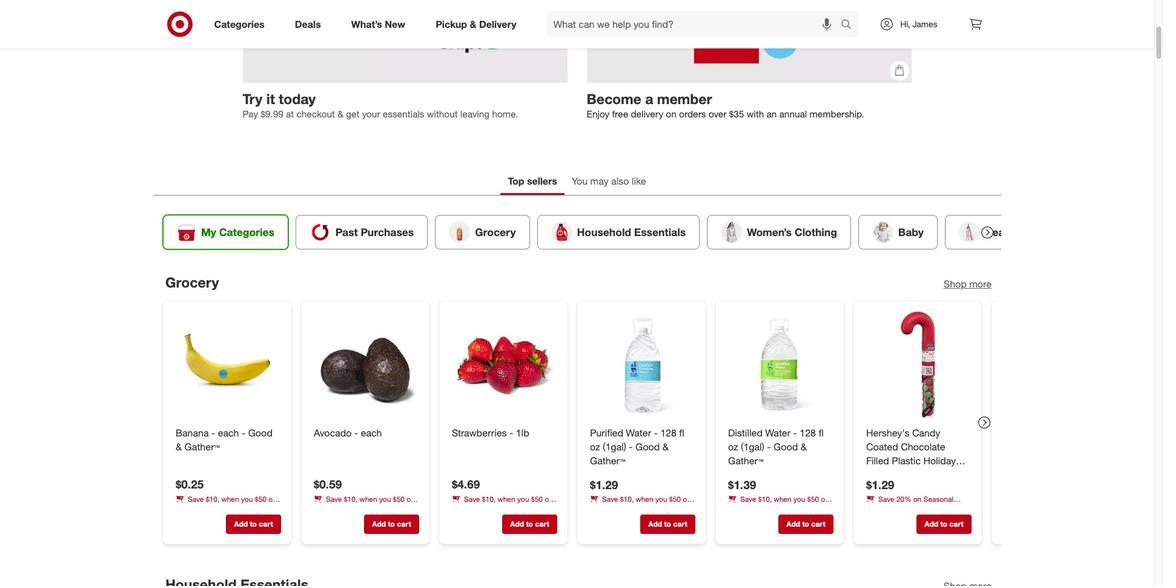 Task type: describe. For each thing, give the bounding box(es) containing it.
on for $0.25
[[268, 495, 276, 504]]

search button
[[836, 11, 865, 40]]

1lb
[[516, 427, 529, 439]]

try it today pay $9.99 at checkout & get your essentials without leaving home.
[[243, 90, 518, 120]]

water for $1.39
[[765, 427, 790, 439]]

fl for $1.29
[[679, 427, 684, 439]]

add to cart for hershey's candy coated chocolate filled plastic holiday cane - 1.4oz
[[924, 520, 963, 529]]

pickup
[[436, 18, 467, 30]]

& inside banana - each - good & gather™
[[175, 441, 181, 453]]

household essentials
[[577, 226, 685, 239]]

add to cart for distilled water - 128 fl oz (1gal) - good & gather™
[[786, 520, 825, 529]]

add to cart button for distilled water - 128 fl oz (1gal) - good & gather™
[[778, 515, 833, 534]]

beverage for $1.39
[[751, 505, 782, 514]]

beverage for $0.59
[[337, 505, 367, 514]]

at
[[286, 109, 294, 120]]

save for strawberries - 1lb
[[464, 495, 480, 504]]

when for $0.59
[[359, 495, 377, 504]]

good for $1.39
[[773, 441, 798, 453]]

128 for $1.29
[[660, 427, 676, 439]]

banana
[[175, 427, 208, 439]]

search
[[836, 19, 865, 31]]

$10, for $1.39
[[758, 495, 772, 504]]

may
[[590, 175, 609, 187]]

get
[[346, 109, 359, 120]]

banana - each - good & gather™ link
[[175, 426, 278, 454]]

avocado
[[313, 427, 351, 439]]

women's clothing button
[[707, 215, 851, 250]]

add for avocado - each
[[372, 520, 386, 529]]

hershey's candy coated chocolate filled plastic holiday cane - 1.4oz
[[866, 427, 956, 481]]

membership.
[[810, 109, 864, 120]]

add to cart for strawberries - 1lb
[[510, 520, 549, 529]]

women's
[[747, 226, 791, 239]]

food for $1.39
[[728, 505, 743, 514]]

save for hershey's candy coated chocolate filled plastic holiday cane - 1.4oz
[[878, 495, 894, 504]]

128 for $1.39
[[799, 427, 816, 439]]

beverage for $0.25
[[199, 505, 229, 514]]

hi,
[[900, 19, 910, 29]]

avocado - each
[[313, 427, 382, 439]]

on for $1.29
[[683, 495, 691, 504]]

beauty
[[985, 226, 1020, 239]]

grocery inside button
[[475, 226, 516, 239]]

leaving
[[460, 109, 490, 120]]

beverage for $1.29
[[613, 505, 643, 514]]

pickup & delivery link
[[425, 11, 532, 38]]

top
[[508, 175, 524, 187]]

become a member enjoy free delivery on orders over $35 with an annual membership.
[[587, 90, 864, 120]]

try
[[243, 90, 262, 107]]

free
[[612, 109, 628, 120]]

shop more
[[943, 278, 991, 290]]

add to cart for banana - each - good & gather™
[[234, 520, 273, 529]]

save $10, when you $50 on food & beverage button for $1.39
[[728, 494, 833, 514]]

also
[[611, 175, 629, 187]]

add to cart button for strawberries - 1lb
[[502, 515, 557, 534]]

women's clothing
[[747, 226, 837, 239]]

to for banana - each - good & gather™
[[250, 520, 257, 529]]

gather™ for $1.29
[[590, 455, 625, 467]]

without
[[427, 109, 458, 120]]

(1gal) for $1.29
[[602, 441, 626, 453]]

purified water - 128 fl oz (1gal) - good & gather™
[[590, 427, 684, 467]]

20%
[[896, 495, 911, 504]]

banana - each - good & gather™
[[175, 427, 272, 453]]

member
[[657, 90, 712, 107]]

you for $1.29
[[655, 495, 667, 504]]

save for purified water - 128 fl oz (1gal) - good & gather™
[[602, 495, 618, 504]]

food for $0.59
[[313, 505, 328, 514]]

you for $1.39
[[793, 495, 805, 504]]

become
[[587, 90, 641, 107]]

save $10, when you $50 on food & beverage for $0.59
[[313, 495, 415, 514]]

distilled water - 128 fl oz (1gal) - good & gather™ link
[[728, 426, 831, 468]]

clothing
[[794, 226, 837, 239]]

oz for $1.29
[[590, 441, 600, 453]]

beverage for $4.69
[[475, 505, 505, 514]]

$4.69
[[452, 477, 480, 491]]

over
[[709, 109, 727, 120]]

top sellers
[[508, 175, 557, 187]]

shop
[[943, 278, 966, 290]]

it
[[266, 90, 275, 107]]

cane
[[866, 468, 889, 481]]

your
[[362, 109, 380, 120]]

$50 for $0.25
[[255, 495, 266, 504]]

pickup & delivery
[[436, 18, 516, 30]]

essentials
[[634, 226, 685, 239]]

0 vertical spatial categories
[[214, 18, 265, 30]]

baby button
[[858, 215, 937, 250]]

strawberries - 1lb
[[452, 427, 529, 439]]

chocolate
[[901, 441, 945, 453]]

hi, james
[[900, 19, 937, 29]]

my categories button
[[163, 215, 288, 250]]

deals
[[295, 18, 321, 30]]

& inside save 20% on seasonal candy & snacks
[[888, 505, 892, 514]]

to for strawberries - 1lb
[[526, 520, 533, 529]]

$10, for $4.69
[[482, 495, 495, 504]]

good for $1.29
[[635, 441, 660, 453]]

save $10, when you $50 on food & beverage button for $1.29
[[590, 494, 695, 514]]

seasonal
[[923, 495, 953, 504]]

strawberries - 1lb link
[[452, 426, 555, 440]]

save for distilled water - 128 fl oz (1gal) - good & gather™
[[740, 495, 756, 504]]

past
[[335, 226, 357, 239]]

a
[[645, 90, 653, 107]]

holiday
[[923, 455, 956, 467]]

more
[[969, 278, 991, 290]]

$50 for $1.29
[[669, 495, 681, 504]]

water for $1.29
[[626, 427, 651, 439]]

$9.99
[[261, 109, 283, 120]]

categories link
[[204, 11, 280, 38]]

$10, for $1.29
[[620, 495, 634, 504]]

each for $0.59
[[361, 427, 382, 439]]

essentials
[[383, 109, 424, 120]]

distilled water - 128 fl oz (1gal) - good & gather™
[[728, 427, 823, 467]]

my
[[201, 226, 216, 239]]

strawberries
[[452, 427, 506, 439]]

when for $0.25
[[221, 495, 239, 504]]

deals link
[[285, 11, 336, 38]]

$50 for $0.59
[[393, 495, 404, 504]]

on inside become a member enjoy free delivery on orders over $35 with an annual membership.
[[666, 109, 677, 120]]

$0.25
[[175, 477, 203, 491]]



Task type: locate. For each thing, give the bounding box(es) containing it.
you may also like link
[[564, 170, 653, 195]]

you
[[572, 175, 588, 187]]

2 horizontal spatial gather™
[[728, 455, 763, 467]]

5 to from the left
[[802, 520, 809, 529]]

(1gal) down purified on the right of the page
[[602, 441, 626, 453]]

0 horizontal spatial (1gal)
[[602, 441, 626, 453]]

baby
[[898, 226, 923, 239]]

1.4oz
[[898, 468, 921, 481]]

0 horizontal spatial $1.29
[[590, 478, 618, 491]]

past purchases button
[[295, 215, 428, 250]]

1 horizontal spatial (1gal)
[[741, 441, 764, 453]]

1 add to cart button from the left
[[226, 515, 281, 534]]

(1gal) inside purified water - 128 fl oz (1gal) - good & gather™
[[602, 441, 626, 453]]

$1.39
[[728, 478, 756, 491]]

save $10, when you $50 on food & beverage for $0.25
[[175, 495, 276, 514]]

you
[[241, 495, 253, 504], [379, 495, 391, 504], [517, 495, 529, 504], [655, 495, 667, 504], [793, 495, 805, 504]]

when for $4.69
[[497, 495, 515, 504]]

1 to from the left
[[250, 520, 257, 529]]

household essentials button
[[537, 215, 699, 250]]

1 vertical spatial categories
[[219, 226, 274, 239]]

add to cart for avocado - each
[[372, 520, 411, 529]]

save 20% on seasonal candy & snacks button
[[866, 494, 971, 514]]

oz inside purified water - 128 fl oz (1gal) - good & gather™
[[590, 441, 600, 453]]

add for hershey's candy coated chocolate filled plastic holiday cane - 1.4oz
[[924, 520, 938, 529]]

plastic
[[892, 455, 920, 467]]

save down purified water - 128 fl oz (1gal) - good & gather™
[[602, 495, 618, 504]]

$0.59
[[313, 477, 342, 491]]

5 add from the left
[[786, 520, 800, 529]]

2 (1gal) from the left
[[741, 441, 764, 453]]

2 horizontal spatial good
[[773, 441, 798, 453]]

fl for $1.39
[[818, 427, 823, 439]]

each for $0.25
[[218, 427, 239, 439]]

oz down purified on the right of the page
[[590, 441, 600, 453]]

2 oz from the left
[[728, 441, 738, 453]]

1 (1gal) from the left
[[602, 441, 626, 453]]

save down $0.25
[[187, 495, 203, 504]]

good inside distilled water - 128 fl oz (1gal) - good & gather™
[[773, 441, 798, 453]]

3 add to cart button from the left
[[502, 515, 557, 534]]

5 add to cart button from the left
[[778, 515, 833, 534]]

purified water - 128 fl oz (1gal) - good & gather™ image
[[587, 311, 695, 419], [587, 311, 695, 419]]

gather™ down banana
[[184, 441, 220, 453]]

cart for purified water - 128 fl oz (1gal) - good & gather™
[[673, 520, 687, 529]]

banana - each - good & gather™ image
[[173, 311, 281, 419], [173, 311, 281, 419]]

same day delivery, delivered with shipt image
[[243, 0, 567, 83]]

to for avocado - each
[[388, 520, 395, 529]]

categories
[[214, 18, 265, 30], [219, 226, 274, 239]]

gather™
[[184, 441, 220, 453], [590, 455, 625, 467], [728, 455, 763, 467]]

add
[[234, 520, 248, 529], [372, 520, 386, 529], [510, 520, 524, 529], [648, 520, 662, 529], [786, 520, 800, 529], [924, 520, 938, 529]]

purified
[[590, 427, 623, 439]]

hershey's candy coated chocolate filled plastic holiday cane - 1.4oz image
[[864, 311, 971, 419], [864, 311, 971, 419]]

save $10, when you $50 on food & beverage for $1.39
[[728, 495, 829, 514]]

save $10, when you $50 on food & beverage for $4.69
[[452, 495, 553, 514]]

2 add from the left
[[372, 520, 386, 529]]

save $10, when you $50 on food & beverage button for $4.69
[[452, 494, 557, 514]]

distilled water - 128 fl oz (1gal) - good & gather™ image
[[725, 311, 833, 419], [725, 311, 833, 419]]

food for $4.69
[[452, 505, 466, 514]]

4 add to cart button from the left
[[640, 515, 695, 534]]

good inside purified water - 128 fl oz (1gal) - good & gather™
[[635, 441, 660, 453]]

0 horizontal spatial 128
[[660, 427, 676, 439]]

delivery
[[479, 18, 516, 30]]

(1gal)
[[602, 441, 626, 453], [741, 441, 764, 453]]

grocery
[[475, 226, 516, 239], [165, 274, 219, 291]]

add for banana - each - good & gather™
[[234, 520, 248, 529]]

1 oz from the left
[[590, 441, 600, 453]]

coated
[[866, 441, 898, 453]]

4 to from the left
[[664, 520, 671, 529]]

oz down distilled
[[728, 441, 738, 453]]

save down $0.59
[[326, 495, 342, 504]]

add for strawberries - 1lb
[[510, 520, 524, 529]]

0 vertical spatial grocery
[[475, 226, 516, 239]]

1 horizontal spatial oz
[[728, 441, 738, 453]]

save $10, when you $50 on food & beverage button down $0.59
[[313, 494, 419, 514]]

1 add from the left
[[234, 520, 248, 529]]

gather™ for $1.39
[[728, 455, 763, 467]]

save for avocado - each
[[326, 495, 342, 504]]

save $10, when you $50 on food & beverage button for $0.59
[[313, 494, 419, 514]]

save
[[187, 495, 203, 504], [326, 495, 342, 504], [464, 495, 480, 504], [602, 495, 618, 504], [740, 495, 756, 504], [878, 495, 894, 504]]

$50 for $4.69
[[531, 495, 542, 504]]

shop more button
[[943, 277, 991, 291]]

& inside "try it today pay $9.99 at checkout & get your essentials without leaving home."
[[338, 109, 343, 120]]

water right distilled
[[765, 427, 790, 439]]

hershey's
[[866, 427, 909, 439]]

to for purified water - 128 fl oz (1gal) - good & gather™
[[664, 520, 671, 529]]

cart for distilled water - 128 fl oz (1gal) - good & gather™
[[811, 520, 825, 529]]

each inside banana - each - good & gather™
[[218, 427, 239, 439]]

1 water from the left
[[626, 427, 651, 439]]

add to cart
[[234, 520, 273, 529], [372, 520, 411, 529], [510, 520, 549, 529], [648, 520, 687, 529], [786, 520, 825, 529], [924, 520, 963, 529]]

1 cart from the left
[[259, 520, 273, 529]]

(1gal) down distilled
[[741, 441, 764, 453]]

save $10, when you $50 on food & beverage button down $0.25
[[175, 494, 281, 514]]

on for $1.39
[[821, 495, 829, 504]]

save for banana - each - good & gather™
[[187, 495, 203, 504]]

cart for avocado - each
[[397, 520, 411, 529]]

annual
[[779, 109, 807, 120]]

orders
[[679, 109, 706, 120]]

to for distilled water - 128 fl oz (1gal) - good & gather™
[[802, 520, 809, 529]]

add for distilled water - 128 fl oz (1gal) - good & gather™
[[786, 520, 800, 529]]

fl inside purified water - 128 fl oz (1gal) - good & gather™
[[679, 427, 684, 439]]

to for hershey's candy coated chocolate filled plastic holiday cane - 1.4oz
[[940, 520, 947, 529]]

purified water - 128 fl oz (1gal) - good & gather™ link
[[590, 426, 693, 468]]

save $10, when you $50 on food & beverage down $0.25
[[175, 495, 276, 514]]

2 water from the left
[[765, 427, 790, 439]]

$1.29 down purified water - 128 fl oz (1gal) - good & gather™
[[590, 478, 618, 491]]

3 to from the left
[[526, 520, 533, 529]]

6 cart from the left
[[949, 520, 963, 529]]

water
[[626, 427, 651, 439], [765, 427, 790, 439]]

1 horizontal spatial grocery
[[475, 226, 516, 239]]

1 horizontal spatial $1.29
[[866, 478, 894, 491]]

0 horizontal spatial each
[[218, 427, 239, 439]]

0 horizontal spatial gather™
[[184, 441, 220, 453]]

2 cart from the left
[[397, 520, 411, 529]]

new
[[385, 18, 405, 30]]

save $10, when you $50 on food & beverage button down purified water - 128 fl oz (1gal) - good & gather™ link
[[590, 494, 695, 514]]

save up candy
[[878, 495, 894, 504]]

add to cart button
[[226, 515, 281, 534], [364, 515, 419, 534], [502, 515, 557, 534], [640, 515, 695, 534], [778, 515, 833, 534], [916, 515, 971, 534]]

gather™ inside banana - each - good & gather™
[[184, 441, 220, 453]]

you may also like
[[572, 175, 646, 187]]

0 horizontal spatial water
[[626, 427, 651, 439]]

1 horizontal spatial gather™
[[590, 455, 625, 467]]

purchases
[[360, 226, 414, 239]]

candy
[[866, 505, 886, 514]]

2 add to cart button from the left
[[364, 515, 419, 534]]

1 horizontal spatial water
[[765, 427, 790, 439]]

1 horizontal spatial fl
[[818, 427, 823, 439]]

cart for strawberries - 1lb
[[535, 520, 549, 529]]

add to cart button for banana - each - good & gather™
[[226, 515, 281, 534]]

5 cart from the left
[[811, 520, 825, 529]]

& inside purified water - 128 fl oz (1gal) - good & gather™
[[662, 441, 668, 453]]

cart for hershey's candy coated chocolate filled plastic holiday cane - 1.4oz
[[949, 520, 963, 529]]

1 fl from the left
[[679, 427, 684, 439]]

water right purified on the right of the page
[[626, 427, 651, 439]]

on inside save 20% on seasonal candy & snacks
[[913, 495, 921, 504]]

each right banana
[[218, 427, 239, 439]]

5 add to cart from the left
[[786, 520, 825, 529]]

past purchases
[[335, 226, 414, 239]]

128 inside distilled water - 128 fl oz (1gal) - good & gather™
[[799, 427, 816, 439]]

sellers
[[527, 175, 557, 187]]

food for $1.29
[[590, 505, 605, 514]]

$10, for $0.25
[[205, 495, 219, 504]]

128 inside purified water - 128 fl oz (1gal) - good & gather™
[[660, 427, 676, 439]]

& inside distilled water - 128 fl oz (1gal) - good & gather™
[[800, 441, 807, 453]]

(1gal) for $1.39
[[741, 441, 764, 453]]

water inside purified water - 128 fl oz (1gal) - good & gather™
[[626, 427, 651, 439]]

add to cart button for purified water - 128 fl oz (1gal) - good & gather™
[[640, 515, 695, 534]]

gather™ up $1.39
[[728, 455, 763, 467]]

my categories
[[201, 226, 274, 239]]

good
[[248, 427, 272, 439], [635, 441, 660, 453], [773, 441, 798, 453]]

oz
[[590, 441, 600, 453], [728, 441, 738, 453]]

oz for $1.39
[[728, 441, 738, 453]]

distilled
[[728, 427, 762, 439]]

save inside save 20% on seasonal candy & snacks
[[878, 495, 894, 504]]

save $10, when you $50 on food & beverage down purified water - 128 fl oz (1gal) - good & gather™ link
[[590, 495, 691, 514]]

1 vertical spatial grocery
[[165, 274, 219, 291]]

2 each from the left
[[361, 427, 382, 439]]

add for purified water - 128 fl oz (1gal) - good & gather™
[[648, 520, 662, 529]]

add to cart button for hershey's candy coated chocolate filled plastic holiday cane - 1.4oz
[[916, 515, 971, 534]]

1 horizontal spatial good
[[635, 441, 660, 453]]

beauty button
[[945, 215, 1034, 250]]

on for $0.59
[[406, 495, 415, 504]]

1 add to cart from the left
[[234, 520, 273, 529]]

on for $4.69
[[544, 495, 553, 504]]

3 cart from the left
[[535, 520, 549, 529]]

when for $1.39
[[774, 495, 791, 504]]

2 to from the left
[[388, 520, 395, 529]]

candy
[[912, 427, 940, 439]]

with
[[747, 109, 764, 120]]

enjoy
[[587, 109, 609, 120]]

an
[[767, 109, 777, 120]]

$1.29 for purified water - 128 fl oz (1gal) - good & gather™
[[590, 478, 618, 491]]

6 to from the left
[[940, 520, 947, 529]]

0 horizontal spatial oz
[[590, 441, 600, 453]]

2 fl from the left
[[818, 427, 823, 439]]

oz inside distilled water - 128 fl oz (1gal) - good & gather™
[[728, 441, 738, 453]]

food for $0.25
[[175, 505, 190, 514]]

$1.29 down filled
[[866, 478, 894, 491]]

2 128 from the left
[[799, 427, 816, 439]]

fl inside distilled water - 128 fl oz (1gal) - good & gather™
[[818, 427, 823, 439]]

gather™ inside purified water - 128 fl oz (1gal) - good & gather™
[[590, 455, 625, 467]]

beverage
[[199, 505, 229, 514], [337, 505, 367, 514], [475, 505, 505, 514], [613, 505, 643, 514], [751, 505, 782, 514]]

grocery down 'top'
[[475, 226, 516, 239]]

2 add to cart from the left
[[372, 520, 411, 529]]

each right avocado
[[361, 427, 382, 439]]

- inside hershey's candy coated chocolate filled plastic holiday cane - 1.4oz
[[891, 468, 895, 481]]

snacks
[[894, 505, 917, 514]]

3 add from the left
[[510, 520, 524, 529]]

1 horizontal spatial each
[[361, 427, 382, 439]]

grocery down my at the top of the page
[[165, 274, 219, 291]]

cart for banana - each - good & gather™
[[259, 520, 273, 529]]

you for $0.25
[[241, 495, 253, 504]]

4 add to cart from the left
[[648, 520, 687, 529]]

save $10, when you $50 on food & beverage down $0.59
[[313, 495, 415, 514]]

4 cart from the left
[[673, 520, 687, 529]]

avocado - each image
[[311, 311, 419, 419], [311, 311, 419, 419]]

3 add to cart from the left
[[510, 520, 549, 529]]

6 add from the left
[[924, 520, 938, 529]]

top sellers link
[[501, 170, 564, 195]]

avocado - each link
[[313, 426, 416, 440]]

1 horizontal spatial 128
[[799, 427, 816, 439]]

checkout
[[296, 109, 335, 120]]

you for $0.59
[[379, 495, 391, 504]]

4 add from the left
[[648, 520, 662, 529]]

good inside banana - each - good & gather™
[[248, 427, 272, 439]]

6 add to cart from the left
[[924, 520, 963, 529]]

today
[[279, 90, 316, 107]]

0 horizontal spatial grocery
[[165, 274, 219, 291]]

$50 for $1.39
[[807, 495, 819, 504]]

1 128 from the left
[[660, 427, 676, 439]]

like
[[632, 175, 646, 187]]

What can we help you find? suggestions appear below search field
[[546, 11, 844, 38]]

1 each from the left
[[218, 427, 239, 439]]

you for $4.69
[[517, 495, 529, 504]]

strawberries - 1lb image
[[449, 311, 557, 419], [449, 311, 557, 419]]

$1.29 for hershey's candy coated chocolate filled plastic holiday cane - 1.4oz
[[866, 478, 894, 491]]

grocery button
[[435, 215, 529, 250]]

when
[[221, 495, 239, 504], [359, 495, 377, 504], [497, 495, 515, 504], [636, 495, 653, 504], [774, 495, 791, 504]]

hershey's candy coated chocolate filled plastic holiday cane - 1.4oz link
[[866, 426, 969, 481]]

gather™ down purified on the right of the page
[[590, 455, 625, 467]]

save $10, when you $50 on food & beverage down the $4.69
[[452, 495, 553, 514]]

-
[[211, 427, 215, 439], [241, 427, 245, 439], [354, 427, 358, 439], [509, 427, 513, 439], [654, 427, 657, 439], [793, 427, 797, 439], [629, 441, 632, 453], [767, 441, 771, 453], [891, 468, 895, 481]]

2 $1.29 from the left
[[866, 478, 894, 491]]

when for $1.29
[[636, 495, 653, 504]]

to
[[250, 520, 257, 529], [388, 520, 395, 529], [526, 520, 533, 529], [664, 520, 671, 529], [802, 520, 809, 529], [940, 520, 947, 529]]

what's new
[[351, 18, 405, 30]]

save down $1.39
[[740, 495, 756, 504]]

save $10, when you $50 on food & beverage button for $0.25
[[175, 494, 281, 514]]

gather™ inside distilled water - 128 fl oz (1gal) - good & gather™
[[728, 455, 763, 467]]

save $10, when you $50 on food & beverage down $1.39
[[728, 495, 829, 514]]

0 horizontal spatial good
[[248, 427, 272, 439]]

save down the $4.69
[[464, 495, 480, 504]]

$10,
[[205, 495, 219, 504], [344, 495, 357, 504], [482, 495, 495, 504], [620, 495, 634, 504], [758, 495, 772, 504]]

save $10, when you $50 on food & beverage button down the $4.69
[[452, 494, 557, 514]]

(1gal) inside distilled water - 128 fl oz (1gal) - good & gather™
[[741, 441, 764, 453]]

what's
[[351, 18, 382, 30]]

save $10, when you $50 on food & beverage for $1.29
[[590, 495, 691, 514]]

add to cart button for avocado - each
[[364, 515, 419, 534]]

save $10, when you $50 on food & beverage button down $1.39
[[728, 494, 833, 514]]

1 $1.29 from the left
[[590, 478, 618, 491]]

categories inside button
[[219, 226, 274, 239]]

home.
[[492, 109, 518, 120]]

$10, for $0.59
[[344, 495, 357, 504]]

add to cart for purified water - 128 fl oz (1gal) - good & gather™
[[648, 520, 687, 529]]

0 horizontal spatial fl
[[679, 427, 684, 439]]

water inside distilled water - 128 fl oz (1gal) - good & gather™
[[765, 427, 790, 439]]

james
[[913, 19, 937, 29]]

6 add to cart button from the left
[[916, 515, 971, 534]]

each
[[218, 427, 239, 439], [361, 427, 382, 439]]

$35
[[729, 109, 744, 120]]



Task type: vqa. For each thing, say whether or not it's contained in the screenshot.


